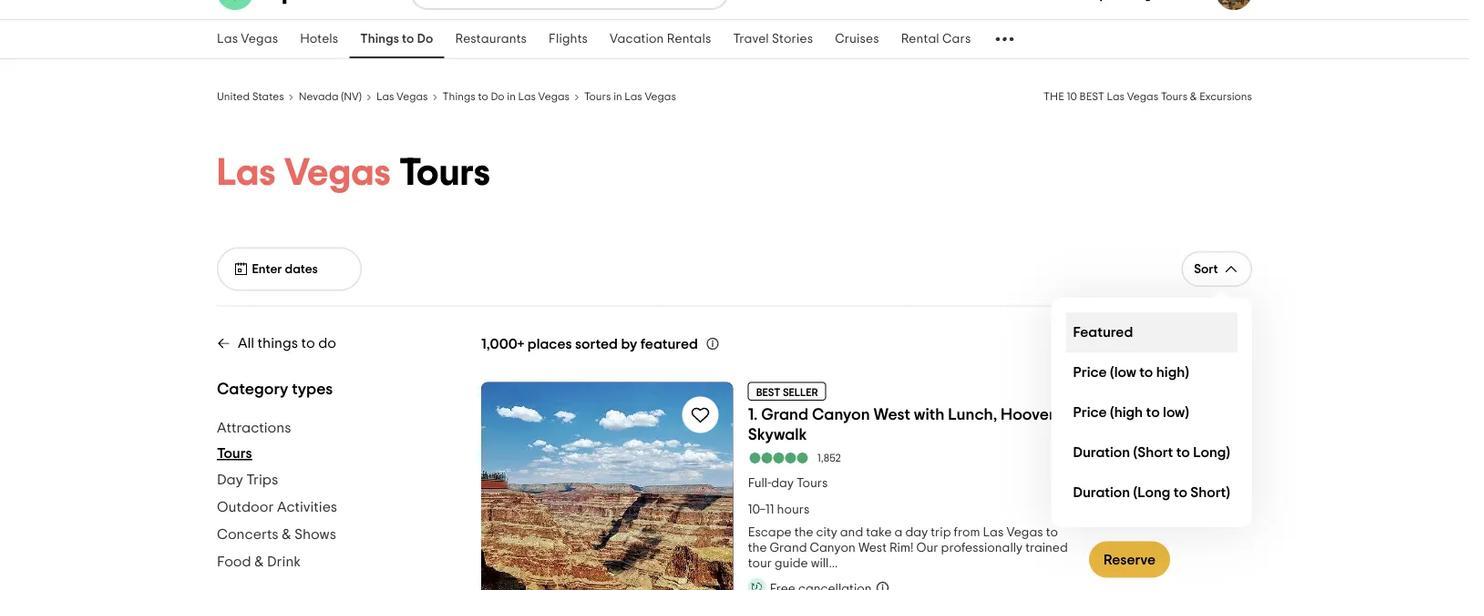Task type: locate. For each thing, give the bounding box(es) containing it.
states
[[252, 92, 284, 103]]

& right "stop"
[[1134, 407, 1145, 423]]

to down the restaurants link
[[478, 92, 489, 103]]

places
[[528, 337, 572, 352]]

things for things to do in las vegas
[[443, 92, 476, 103]]

$109
[[1090, 495, 1120, 509]]

the left the city
[[795, 527, 814, 539]]

0 horizontal spatial best
[[757, 388, 781, 398]]

stories
[[772, 33, 813, 46]]

1 vertical spatial price
[[1074, 406, 1108, 420]]

to up trained
[[1046, 527, 1059, 539]]

things to do in las vegas
[[443, 92, 570, 103]]

food
[[217, 555, 251, 569]]

0 horizontal spatial las vegas
[[217, 33, 278, 46]]

all things to do
[[238, 336, 336, 351]]

las vegas link up united states link
[[206, 20, 289, 58]]

1 vertical spatial west
[[859, 542, 887, 555]]

1 vertical spatial do
[[491, 92, 505, 103]]

flights
[[549, 33, 588, 46]]

las vegas up united states link
[[217, 33, 278, 46]]

0 vertical spatial the
[[795, 527, 814, 539]]

things
[[360, 33, 399, 46], [443, 92, 476, 103]]

1 price from the top
[[1074, 366, 1108, 380]]

save to a trip image
[[690, 404, 712, 426]]

west left the with
[[874, 407, 911, 423]]

1 horizontal spatial things
[[443, 92, 476, 103]]

from inside escape the city and take a day trip from las vegas to the grand canyon west rim! our professionally trained tour guide will…
[[954, 527, 981, 539]]

short)
[[1191, 486, 1231, 501]]

united states
[[217, 92, 284, 103]]

1 horizontal spatial las vegas link
[[377, 88, 428, 103]]

(low
[[1111, 366, 1137, 380]]

from up $109
[[1090, 477, 1116, 490]]

0 vertical spatial duration
[[1074, 446, 1131, 460]]

1 vertical spatial day
[[906, 527, 928, 539]]

nevada
[[299, 92, 339, 103]]

best right 10
[[1080, 92, 1105, 103]]

0 vertical spatial things
[[360, 33, 399, 46]]

duration (short to long)
[[1074, 446, 1231, 460]]

las
[[217, 33, 238, 46], [377, 92, 394, 103], [518, 92, 536, 103], [625, 92, 643, 103], [1107, 92, 1125, 103], [217, 155, 276, 193], [983, 527, 1004, 539]]

reserve
[[1104, 553, 1156, 568]]

vegas down nevada (nv)
[[284, 155, 391, 193]]

0 vertical spatial grand
[[762, 407, 809, 423]]

1 horizontal spatial do
[[491, 92, 505, 103]]

west down take
[[859, 542, 887, 555]]

1 horizontal spatial las vegas
[[377, 92, 428, 103]]

1 horizontal spatial the
[[795, 527, 814, 539]]

2 price from the top
[[1074, 406, 1108, 420]]

to right (low
[[1140, 366, 1154, 380]]

0 horizontal spatial do
[[417, 33, 434, 46]]

las vegas link
[[206, 20, 289, 58], [377, 88, 428, 103]]

las vegas right (nv)
[[377, 92, 428, 103]]

las up united
[[217, 33, 238, 46]]

1 vertical spatial things
[[443, 92, 476, 103]]

1 vertical spatial canyon
[[810, 542, 856, 555]]

canyon up 1,852
[[812, 407, 870, 423]]

0 vertical spatial from
[[1090, 477, 1116, 490]]

price left (low
[[1074, 366, 1108, 380]]

excursions
[[1200, 92, 1253, 103]]

2 duration from the top
[[1074, 486, 1131, 501]]

0 horizontal spatial the
[[748, 542, 767, 555]]

hotels link
[[289, 20, 350, 58]]

list box
[[1052, 298, 1253, 528]]

from inside from $109 $104
[[1090, 477, 1116, 490]]

0 vertical spatial day
[[772, 477, 794, 490]]

& inside grand canyon west with lunch, hoover dam stop & optional skywalk
[[1134, 407, 1145, 423]]

things to do
[[360, 33, 434, 46]]

las down vacation
[[625, 92, 643, 103]]

cars
[[943, 33, 971, 46]]

0 horizontal spatial from
[[954, 527, 981, 539]]

canyon down the city
[[810, 542, 856, 555]]

duration for duration (long to short)
[[1074, 486, 1131, 501]]

day right 'a'
[[906, 527, 928, 539]]

rental
[[901, 33, 940, 46]]

do left the restaurants link
[[417, 33, 434, 46]]

things right 'hotels'
[[360, 33, 399, 46]]

food & drink
[[217, 555, 301, 569]]

category types
[[217, 382, 333, 398]]

nevada (nv) link
[[299, 88, 362, 103]]

best up 1. at the bottom right of the page
[[757, 388, 781, 398]]

0 vertical spatial west
[[874, 407, 911, 423]]

escape
[[748, 527, 792, 539]]

united states link
[[217, 88, 284, 103]]

grand up guide
[[770, 542, 807, 555]]

low)
[[1164, 406, 1190, 420]]

tours in las vegas
[[585, 92, 677, 103]]

0 horizontal spatial day
[[772, 477, 794, 490]]

things inside the 'things to do in las vegas' link
[[443, 92, 476, 103]]

trip
[[931, 527, 951, 539]]

0 vertical spatial price
[[1074, 366, 1108, 380]]

west inside grand canyon west with lunch, hoover dam stop & optional skywalk
[[874, 407, 911, 423]]

duration (long to short)
[[1074, 486, 1231, 501]]

1 horizontal spatial day
[[906, 527, 928, 539]]

grand
[[762, 407, 809, 423], [770, 542, 807, 555]]

5.0 of 5 bubbles image
[[748, 453, 810, 464]]

las up the professionally
[[983, 527, 1004, 539]]

day down 5.0 of 5 bubbles image
[[772, 477, 794, 490]]

grand inside escape the city and take a day trip from las vegas to the grand canyon west rim! our professionally trained tour guide will…
[[770, 542, 807, 555]]

0 vertical spatial las vegas
[[217, 33, 278, 46]]

duration for duration (short to long)
[[1074, 446, 1131, 460]]

(high
[[1111, 406, 1144, 420]]

do for things to do in las vegas
[[491, 92, 505, 103]]

lunch,
[[949, 407, 998, 423]]

sort
[[1195, 263, 1219, 276]]

&
[[1191, 92, 1198, 103], [1134, 407, 1145, 423], [282, 527, 291, 542], [255, 555, 264, 569]]

to
[[402, 33, 414, 46], [478, 92, 489, 103], [301, 336, 315, 351], [1140, 366, 1154, 380], [1147, 406, 1160, 420], [1177, 446, 1191, 460], [1174, 486, 1188, 501], [1046, 527, 1059, 539]]

(short
[[1134, 446, 1174, 460]]

10–11
[[748, 504, 775, 517]]

to left the restaurants link
[[402, 33, 414, 46]]

price left (high
[[1074, 406, 1108, 420]]

rim!
[[890, 542, 914, 555]]

day inside escape the city and take a day trip from las vegas to the grand canyon west rim! our professionally trained tour guide will…
[[906, 527, 928, 539]]

things inside things to do link
[[360, 33, 399, 46]]

0 vertical spatial do
[[417, 33, 434, 46]]

1 horizontal spatial in
[[614, 92, 622, 103]]

las vegas link right (nv)
[[377, 88, 428, 103]]

in down restaurants
[[507, 92, 516, 103]]

things for things to do
[[360, 33, 399, 46]]

clear all filters link
[[1169, 324, 1253, 364]]

outdoor activities link
[[217, 494, 338, 521]]

duration left (long
[[1074, 486, 1131, 501]]

& left drink
[[255, 555, 264, 569]]

1 vertical spatial duration
[[1074, 486, 1131, 501]]

in down vacation
[[614, 92, 622, 103]]

canyon inside grand canyon west with lunch, hoover dam stop & optional skywalk
[[812, 407, 870, 423]]

do
[[417, 33, 434, 46], [491, 92, 505, 103]]

the
[[795, 527, 814, 539], [748, 542, 767, 555]]

1 vertical spatial the
[[748, 542, 767, 555]]

cruises link
[[824, 20, 891, 58]]

attractions
[[217, 421, 291, 435]]

full-day tours
[[748, 477, 828, 490]]

1 vertical spatial grand
[[770, 542, 807, 555]]

outdoor
[[217, 500, 274, 515]]

rental cars
[[901, 33, 971, 46]]

1 vertical spatial from
[[954, 527, 981, 539]]

las vegas tours
[[217, 155, 491, 193]]

& up drink
[[282, 527, 291, 542]]

duration down "stop"
[[1074, 446, 1131, 460]]

price for price (low to high)
[[1074, 366, 1108, 380]]

0 horizontal spatial things
[[360, 33, 399, 46]]

to right (long
[[1174, 486, 1188, 501]]

10–11 hours
[[748, 504, 810, 517]]

1 vertical spatial las vegas
[[377, 92, 428, 103]]

sorted
[[575, 337, 618, 352]]

things down restaurants
[[443, 92, 476, 103]]

west
[[874, 407, 911, 423], [859, 542, 887, 555]]

0 vertical spatial canyon
[[812, 407, 870, 423]]

vegas down things to do link
[[397, 92, 428, 103]]

0 vertical spatial best
[[1080, 92, 1105, 103]]

2 in from the left
[[614, 92, 622, 103]]

from up the professionally
[[954, 527, 981, 539]]

enter dates
[[252, 264, 318, 276]]

concerts & shows link
[[217, 521, 336, 548]]

to left long)
[[1177, 446, 1191, 460]]

0 vertical spatial las vegas link
[[206, 20, 289, 58]]

price (high to low)
[[1074, 406, 1190, 420]]

featured
[[1074, 326, 1134, 340]]

1 duration from the top
[[1074, 446, 1131, 460]]

list box containing featured
[[1052, 298, 1253, 528]]

do
[[318, 336, 336, 351]]

& left the excursions
[[1191, 92, 1198, 103]]

vegas down tripadvisor image
[[241, 33, 278, 46]]

do down the restaurants link
[[491, 92, 505, 103]]

0 horizontal spatial in
[[507, 92, 516, 103]]

(long
[[1134, 486, 1171, 501]]

grand up skywalk
[[762, 407, 809, 423]]

price (low to high)
[[1074, 366, 1190, 380]]

from $109 $104
[[1090, 477, 1159, 510]]

the up tour
[[748, 542, 767, 555]]

west inside escape the city and take a day trip from las vegas to the grand canyon west rim! our professionally trained tour guide will…
[[859, 542, 887, 555]]

rentals
[[667, 33, 712, 46]]

1 horizontal spatial from
[[1090, 477, 1116, 490]]

dates
[[285, 264, 318, 276]]

tours
[[585, 92, 611, 103], [1161, 92, 1188, 103], [399, 155, 491, 193], [217, 447, 252, 461], [797, 477, 828, 490]]

None search field
[[412, 0, 728, 8]]

vegas up trained
[[1007, 527, 1044, 539]]

price
[[1074, 366, 1108, 380], [1074, 406, 1108, 420]]

filters
[[1220, 337, 1253, 350]]

clear all filters
[[1169, 337, 1253, 350]]

sort button
[[1182, 252, 1253, 287]]



Task type: vqa. For each thing, say whether or not it's contained in the screenshot.
Cars
yes



Task type: describe. For each thing, give the bounding box(es) containing it.
1,000+
[[481, 337, 525, 352]]

things to do in las vegas link
[[443, 88, 570, 103]]

1.
[[748, 407, 758, 423]]

our
[[917, 542, 939, 555]]

clear
[[1169, 337, 1201, 350]]

outdoor activities
[[217, 500, 338, 515]]

grand canyon west with lunch, hoover dam stop & optional skywalk
[[748, 407, 1214, 443]]

hotels
[[300, 33, 339, 46]]

trips
[[246, 473, 278, 487]]

day trips
[[217, 473, 278, 487]]

reserve link
[[1090, 542, 1171, 579]]

1 vertical spatial las vegas link
[[377, 88, 428, 103]]

do for things to do
[[417, 33, 434, 46]]

high)
[[1157, 366, 1190, 380]]

price for price (high to low)
[[1074, 406, 1108, 420]]

vacation rentals link
[[599, 20, 723, 58]]

and
[[840, 527, 864, 539]]

restaurants link
[[444, 20, 538, 58]]

10
[[1067, 92, 1078, 103]]

by
[[621, 337, 638, 352]]

las down united states
[[217, 155, 276, 193]]

to inside things to do link
[[402, 33, 414, 46]]

travel stories
[[734, 33, 813, 46]]

hoover
[[1001, 407, 1056, 423]]

full-
[[748, 477, 772, 490]]

1 horizontal spatial best
[[1080, 92, 1105, 103]]

skywalk
[[748, 427, 807, 443]]

all things to do link
[[217, 336, 336, 351]]

to inside escape the city and take a day trip from las vegas to the grand canyon west rim! our professionally trained tour guide will…
[[1046, 527, 1059, 539]]

canyon inside escape the city and take a day trip from las vegas to the grand canyon west rim! our professionally trained tour guide will…
[[810, 542, 856, 555]]

to inside the 'things to do in las vegas' link
[[478, 92, 489, 103]]

tripadvisor image
[[217, 0, 388, 10]]

tour
[[748, 558, 772, 570]]

vegas right 10
[[1128, 92, 1159, 103]]

vegas down flights
[[539, 92, 570, 103]]

enter dates button
[[217, 248, 362, 291]]

will…
[[811, 558, 838, 570]]

vegas down vacation rentals link
[[645, 92, 677, 103]]

profile image
[[1216, 0, 1253, 10]]

trained
[[1026, 542, 1068, 555]]

1,852
[[818, 453, 842, 464]]

optional
[[1148, 407, 1214, 423]]

travel
[[734, 33, 769, 46]]

las right 10
[[1107, 92, 1125, 103]]

day trips link
[[217, 466, 278, 494]]

1,000+ places sorted by featured
[[481, 337, 698, 352]]

all
[[238, 336, 254, 351]]

best seller
[[757, 388, 819, 398]]

las right (nv)
[[377, 92, 394, 103]]

flights link
[[538, 20, 599, 58]]

dam
[[1059, 407, 1093, 423]]

the 10 best las vegas tours & excursions
[[1044, 92, 1253, 103]]

vegas inside escape the city and take a day trip from las vegas to the grand canyon west rim! our professionally trained tour guide will…
[[1007, 527, 1044, 539]]

grand inside grand canyon west with lunch, hoover dam stop & optional skywalk
[[762, 407, 809, 423]]

las down restaurants
[[518, 92, 536, 103]]

category
[[217, 382, 288, 398]]

enter
[[252, 264, 282, 276]]

food & drink link
[[217, 548, 301, 576]]

0 horizontal spatial las vegas link
[[206, 20, 289, 58]]

restaurants
[[455, 33, 527, 46]]

1 in from the left
[[507, 92, 516, 103]]

escape the city and take a day trip from las vegas to the grand canyon west rim! our professionally trained tour guide will…
[[748, 527, 1068, 570]]

travel stories link
[[723, 20, 824, 58]]

city
[[817, 527, 838, 539]]

the
[[1044, 92, 1065, 103]]

drink
[[267, 555, 301, 569]]

take
[[867, 527, 892, 539]]

professionally
[[942, 542, 1023, 555]]

vacation
[[610, 33, 664, 46]]

attractions link
[[217, 414, 291, 442]]

all
[[1204, 337, 1218, 350]]

featured
[[641, 337, 698, 352]]

(nv)
[[341, 92, 362, 103]]

to left do
[[301, 336, 315, 351]]

types
[[292, 382, 333, 398]]

1,852 link
[[748, 452, 1253, 465]]

seller
[[783, 388, 819, 398]]

cruises
[[835, 33, 880, 46]]

las inside escape the city and take a day trip from las vegas to the grand canyon west rim! our professionally trained tour guide will…
[[983, 527, 1004, 539]]

rental cars link
[[891, 20, 982, 58]]

$104
[[1124, 493, 1159, 510]]

united
[[217, 92, 250, 103]]

concerts
[[217, 527, 279, 542]]

1 vertical spatial best
[[757, 388, 781, 398]]

activities
[[277, 500, 338, 515]]

long)
[[1194, 446, 1231, 460]]

with
[[914, 407, 945, 423]]

to left low)
[[1147, 406, 1160, 420]]

hours
[[777, 504, 810, 517]]

shows
[[294, 527, 336, 542]]



